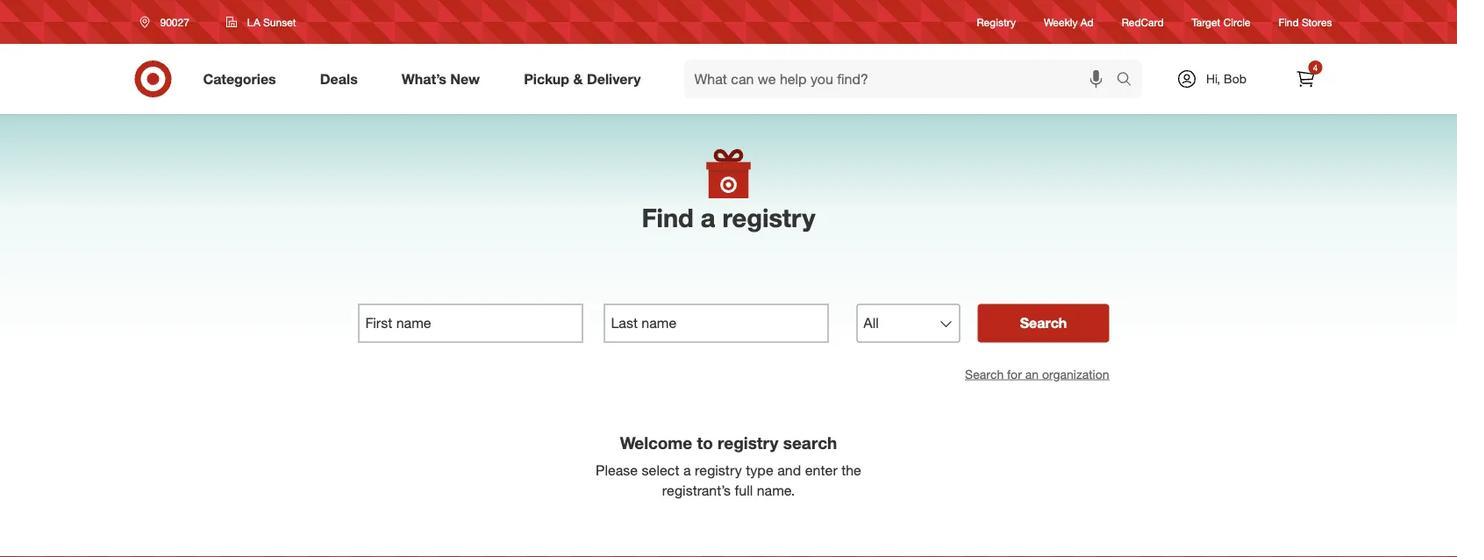 Task type: vqa. For each thing, say whether or not it's contained in the screenshot.
The Just on the left of page
no



Task type: locate. For each thing, give the bounding box(es) containing it.
to
[[697, 433, 713, 453]]

a
[[701, 202, 716, 233], [683, 462, 691, 479]]

search
[[1020, 314, 1067, 331], [965, 366, 1004, 381]]

find stores
[[1279, 15, 1332, 28]]

2 vertical spatial registry
[[695, 462, 742, 479]]

0 horizontal spatial find
[[642, 202, 694, 233]]

pickup & delivery
[[524, 70, 641, 87]]

1 horizontal spatial search
[[1109, 72, 1151, 89]]

1 vertical spatial find
[[642, 202, 694, 233]]

please select a registry type and enter the registrant's full name.
[[596, 462, 862, 499]]

please
[[596, 462, 638, 479]]

1 vertical spatial search
[[965, 366, 1004, 381]]

registry link
[[977, 14, 1016, 29]]

sunset
[[263, 15, 296, 29]]

search up search for an organization 'link'
[[1020, 314, 1067, 331]]

registry
[[723, 202, 816, 233], [718, 433, 779, 453], [695, 462, 742, 479]]

0 vertical spatial find
[[1279, 15, 1299, 28]]

deals link
[[305, 60, 380, 98]]

search for search
[[1020, 314, 1067, 331]]

hi, bob
[[1206, 71, 1247, 86]]

target circle link
[[1192, 14, 1251, 29]]

target
[[1192, 15, 1221, 28]]

full
[[735, 482, 753, 499]]

for
[[1007, 366, 1022, 381]]

search inside button
[[1020, 314, 1067, 331]]

registrant's
[[662, 482, 731, 499]]

0 horizontal spatial search
[[783, 433, 837, 453]]

redcard
[[1122, 15, 1164, 28]]

find stores link
[[1279, 14, 1332, 29]]

4
[[1313, 62, 1318, 73]]

90027
[[160, 15, 189, 29]]

1 horizontal spatial find
[[1279, 15, 1299, 28]]

la sunset
[[247, 15, 296, 29]]

What can we help you find? suggestions appear below search field
[[684, 60, 1121, 98]]

search
[[1109, 72, 1151, 89], [783, 433, 837, 453]]

0 vertical spatial a
[[701, 202, 716, 233]]

search down redcard link
[[1109, 72, 1151, 89]]

what's
[[402, 70, 447, 87]]

find
[[1279, 15, 1299, 28], [642, 202, 694, 233]]

1 vertical spatial search
[[783, 433, 837, 453]]

redcard link
[[1122, 14, 1164, 29]]

None text field
[[358, 304, 583, 342], [604, 304, 829, 342], [358, 304, 583, 342], [604, 304, 829, 342]]

1 vertical spatial registry
[[718, 433, 779, 453]]

search left the for
[[965, 366, 1004, 381]]

what's new
[[402, 70, 480, 87]]

bob
[[1224, 71, 1247, 86]]

0 horizontal spatial search
[[965, 366, 1004, 381]]

0 vertical spatial search
[[1020, 314, 1067, 331]]

1 horizontal spatial search
[[1020, 314, 1067, 331]]

0 vertical spatial search
[[1109, 72, 1151, 89]]

la
[[247, 15, 260, 29]]

circle
[[1224, 15, 1251, 28]]

search for an organization link
[[965, 366, 1109, 381]]

target circle
[[1192, 15, 1251, 28]]

0 vertical spatial registry
[[723, 202, 816, 233]]

find for find a registry
[[642, 202, 694, 233]]

&
[[573, 70, 583, 87]]

search up the 'enter'
[[783, 433, 837, 453]]

enter
[[805, 462, 838, 479]]

1 vertical spatial a
[[683, 462, 691, 479]]

registry inside please select a registry type and enter the registrant's full name.
[[695, 462, 742, 479]]

0 horizontal spatial a
[[683, 462, 691, 479]]

la sunset button
[[215, 6, 308, 38]]



Task type: describe. For each thing, give the bounding box(es) containing it.
a inside please select a registry type and enter the registrant's full name.
[[683, 462, 691, 479]]

registry for to
[[718, 433, 779, 453]]

find a registry
[[642, 202, 816, 233]]

pickup & delivery link
[[509, 60, 663, 98]]

categories
[[203, 70, 276, 87]]

weekly ad
[[1044, 15, 1094, 28]]

delivery
[[587, 70, 641, 87]]

1 horizontal spatial a
[[701, 202, 716, 233]]

an
[[1025, 366, 1039, 381]]

search button
[[978, 304, 1109, 342]]

welcome to registry search
[[620, 433, 837, 453]]

search for an organization
[[965, 366, 1109, 381]]

select
[[642, 462, 680, 479]]

find for find stores
[[1279, 15, 1299, 28]]

what's new link
[[387, 60, 502, 98]]

search button
[[1109, 60, 1151, 102]]

search for search for an organization
[[965, 366, 1004, 381]]

90027 button
[[129, 6, 208, 38]]

pickup
[[524, 70, 569, 87]]

type
[[746, 462, 774, 479]]

stores
[[1302, 15, 1332, 28]]

ad
[[1081, 15, 1094, 28]]

welcome
[[620, 433, 692, 453]]

categories link
[[188, 60, 298, 98]]

registry
[[977, 15, 1016, 28]]

the
[[842, 462, 862, 479]]

deals
[[320, 70, 358, 87]]

weekly
[[1044, 15, 1078, 28]]

name.
[[757, 482, 795, 499]]

and
[[778, 462, 801, 479]]

organization
[[1042, 366, 1109, 381]]

4 link
[[1287, 60, 1325, 98]]

hi,
[[1206, 71, 1221, 86]]

new
[[450, 70, 480, 87]]

registry for a
[[723, 202, 816, 233]]

weekly ad link
[[1044, 14, 1094, 29]]



